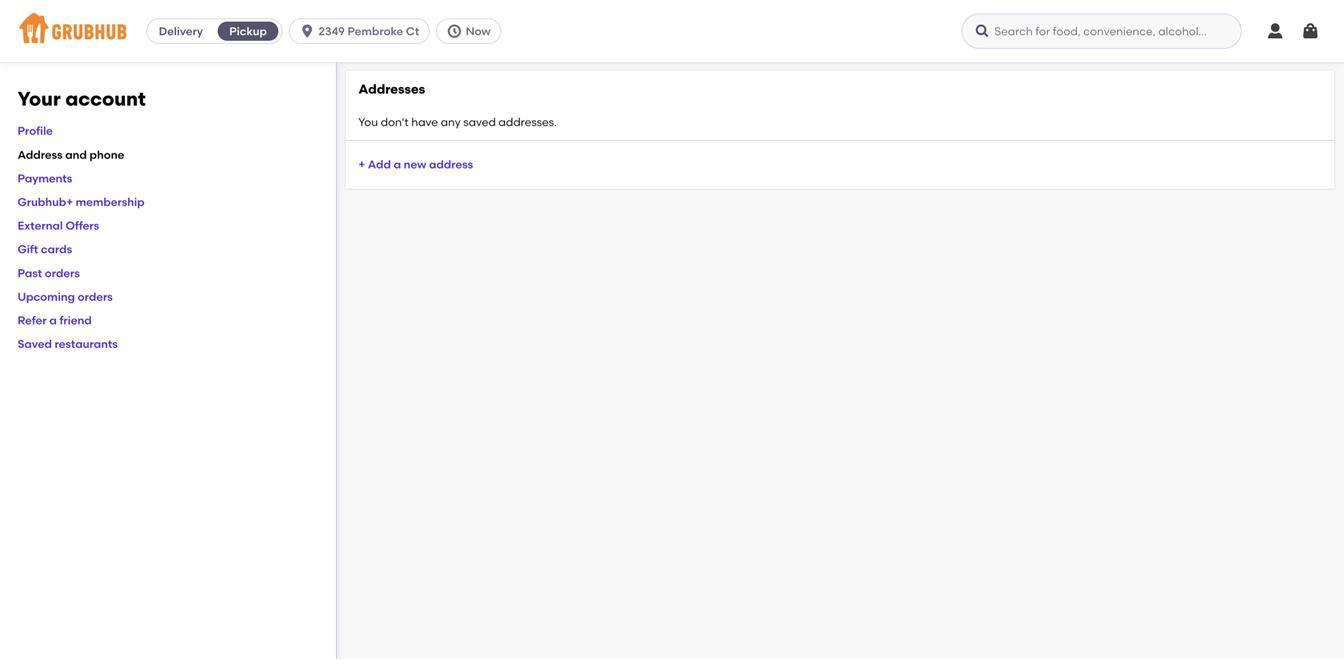 Task type: vqa. For each thing, say whether or not it's contained in the screenshot.
| related to shrimp,
no



Task type: describe. For each thing, give the bounding box(es) containing it.
address
[[429, 158, 473, 171]]

0 horizontal spatial a
[[49, 314, 57, 327]]

past orders link
[[18, 266, 80, 280]]

pickup button
[[215, 18, 282, 44]]

external
[[18, 219, 63, 233]]

gift
[[18, 243, 38, 256]]

upcoming
[[18, 290, 75, 304]]

+
[[359, 158, 365, 171]]

payments link
[[18, 172, 72, 185]]

external offers link
[[18, 219, 99, 233]]

now button
[[436, 18, 508, 44]]

your account
[[18, 87, 146, 110]]

svg image inside "now" button
[[447, 23, 463, 39]]

you
[[359, 115, 378, 129]]

delivery
[[159, 24, 203, 38]]

grubhub+ membership
[[18, 195, 145, 209]]

Search for food, convenience, alcohol... search field
[[962, 14, 1242, 49]]

upcoming orders
[[18, 290, 113, 304]]

saved restaurants link
[[18, 337, 118, 351]]

addresses.
[[499, 115, 557, 129]]

restaurants
[[55, 337, 118, 351]]

orders for upcoming orders
[[78, 290, 113, 304]]

phone
[[90, 148, 124, 162]]

2349 pembroke ct
[[319, 24, 420, 38]]

grubhub+
[[18, 195, 73, 209]]

cards
[[41, 243, 72, 256]]

offers
[[66, 219, 99, 233]]

gift cards link
[[18, 243, 72, 256]]

refer
[[18, 314, 47, 327]]

pembroke
[[348, 24, 404, 38]]

svg image inside 2349 pembroke ct 'button'
[[299, 23, 315, 39]]



Task type: locate. For each thing, give the bounding box(es) containing it.
saved
[[18, 337, 52, 351]]

saved restaurants
[[18, 337, 118, 351]]

+ add a new address
[[359, 158, 473, 171]]

2349
[[319, 24, 345, 38]]

1 vertical spatial a
[[49, 314, 57, 327]]

0 vertical spatial orders
[[45, 266, 80, 280]]

svg image
[[1266, 22, 1286, 41], [1302, 22, 1321, 41], [299, 23, 315, 39], [447, 23, 463, 39]]

addresses
[[359, 81, 425, 97]]

refer a friend
[[18, 314, 92, 327]]

address and phone link
[[18, 148, 124, 162]]

saved
[[464, 115, 496, 129]]

past
[[18, 266, 42, 280]]

2349 pembroke ct button
[[289, 18, 436, 44]]

orders up the friend
[[78, 290, 113, 304]]

any
[[441, 115, 461, 129]]

now
[[466, 24, 491, 38]]

address and phone
[[18, 148, 124, 162]]

main navigation navigation
[[0, 0, 1345, 62]]

orders for past orders
[[45, 266, 80, 280]]

a right the refer
[[49, 314, 57, 327]]

friend
[[60, 314, 92, 327]]

a inside + add a new address button
[[394, 158, 401, 171]]

grubhub+ membership link
[[18, 195, 145, 209]]

upcoming orders link
[[18, 290, 113, 304]]

delivery button
[[147, 18, 215, 44]]

account
[[65, 87, 146, 110]]

+ add a new address button
[[359, 150, 473, 179]]

1 horizontal spatial a
[[394, 158, 401, 171]]

gift cards
[[18, 243, 72, 256]]

have
[[412, 115, 438, 129]]

pickup
[[229, 24, 267, 38]]

refer a friend link
[[18, 314, 92, 327]]

membership
[[76, 195, 145, 209]]

svg image
[[975, 23, 991, 39]]

profile
[[18, 124, 53, 138]]

profile link
[[18, 124, 53, 138]]

address
[[18, 148, 63, 162]]

and
[[65, 148, 87, 162]]

a
[[394, 158, 401, 171], [49, 314, 57, 327]]

external offers
[[18, 219, 99, 233]]

add
[[368, 158, 391, 171]]

ct
[[406, 24, 420, 38]]

don't
[[381, 115, 409, 129]]

past orders
[[18, 266, 80, 280]]

orders
[[45, 266, 80, 280], [78, 290, 113, 304]]

0 vertical spatial a
[[394, 158, 401, 171]]

you don't have any saved addresses.
[[359, 115, 557, 129]]

new
[[404, 158, 427, 171]]

orders up upcoming orders link
[[45, 266, 80, 280]]

a left 'new'
[[394, 158, 401, 171]]

payments
[[18, 172, 72, 185]]

1 vertical spatial orders
[[78, 290, 113, 304]]

your
[[18, 87, 61, 110]]



